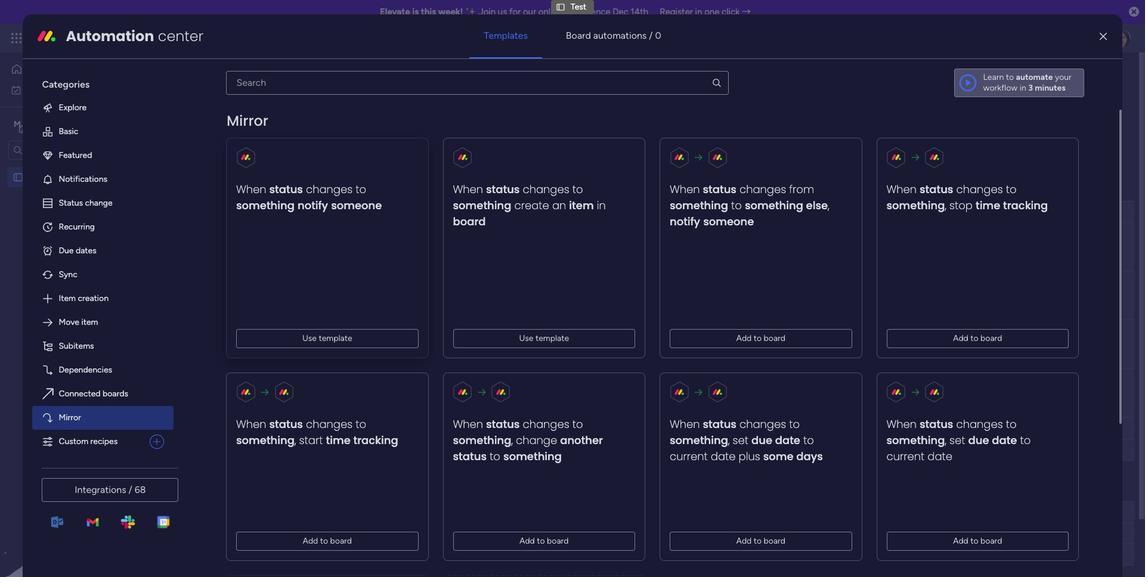Task type: locate. For each thing, give the bounding box(es) containing it.
0 vertical spatial work
[[96, 31, 118, 45]]

project up building
[[245, 242, 272, 252]]

0 horizontal spatial tracking
[[354, 433, 399, 448]]

1 horizontal spatial of
[[454, 90, 462, 100]]

new
[[186, 143, 203, 153], [226, 242, 243, 252]]

add to board button for to current date
[[887, 532, 1070, 551]]

test inside field
[[205, 181, 228, 196]]

item right move at the bottom left
[[81, 317, 98, 328]]

something inside when status changes to something , start time tracking
[[237, 433, 295, 448]]

conference
[[565, 7, 611, 17]]

1 vertical spatial tracking
[[354, 433, 399, 448]]

status inside when status changes   to something create an item in board
[[487, 182, 520, 197]]

new project
[[186, 143, 232, 153], [226, 242, 272, 252]]

0 horizontal spatial main
[[27, 118, 48, 130]]

someone
[[332, 198, 382, 213], [704, 214, 755, 229]]

custom recipes
[[59, 437, 118, 447]]

of
[[249, 90, 257, 100], [454, 90, 462, 100]]

someone left 'files'
[[704, 214, 755, 229]]

categories
[[42, 79, 90, 90]]

1 template from the left
[[319, 333, 353, 343]]

see inside 'see more' link
[[544, 90, 559, 100]]

1 horizontal spatial set
[[733, 433, 749, 448]]

current inside to current date
[[887, 449, 925, 464]]

main inside button
[[199, 112, 217, 122]]

in left one
[[696, 7, 703, 17]]

2 current from the left
[[887, 449, 925, 464]]

1 vertical spatial work
[[40, 84, 58, 95]]

0 horizontal spatial dec
[[586, 340, 600, 349]]

when inside the when status changes   to something notify someone
[[237, 182, 267, 197]]

0 vertical spatial see
[[209, 33, 223, 43]]

assessment
[[294, 482, 360, 497]]

production
[[231, 181, 290, 196], [231, 482, 291, 497]]

changes inside when status changes to something , stop time tracking
[[957, 182, 1004, 197]]

1 horizontal spatial current
[[887, 449, 925, 464]]

1 vertical spatial time
[[326, 433, 351, 448]]

1 horizontal spatial use
[[520, 333, 534, 343]]

0 horizontal spatial someone
[[332, 198, 382, 213]]

new project up test building
[[226, 242, 272, 252]]

status
[[270, 182, 303, 197], [487, 182, 520, 197], [704, 182, 737, 197], [921, 182, 954, 197], [270, 417, 303, 432], [487, 417, 520, 432], [704, 417, 737, 432], [921, 417, 954, 432], [454, 449, 487, 464]]

date inside to current date plus
[[712, 449, 736, 464]]

1 horizontal spatial your
[[1056, 72, 1072, 82]]

1 vertical spatial owner
[[434, 508, 459, 518]]

project
[[508, 90, 535, 100]]

column information image for status
[[540, 207, 550, 217]]

Priority field
[[665, 206, 698, 219]]

0 horizontal spatial notify
[[298, 198, 329, 213]]

1 horizontal spatial time
[[977, 198, 1001, 213]]

0 vertical spatial project
[[205, 143, 232, 153]]

0 vertical spatial time
[[977, 198, 1001, 213]]

plus
[[739, 449, 761, 464]]

2 vertical spatial in
[[597, 198, 606, 213]]

to inside to current date
[[1021, 433, 1032, 448]]

, inside when status changes to something , change
[[512, 433, 514, 448]]

something inside the when status changes   to something notify someone
[[237, 198, 295, 213]]

due right an
[[581, 207, 596, 217]]

time inside when status changes to something , stop time tracking
[[977, 198, 1001, 213]]

use template button for someone
[[237, 329, 419, 348]]

show board description image
[[228, 69, 243, 81]]

1 horizontal spatial due
[[581, 207, 596, 217]]

test left testing
[[226, 340, 241, 350]]

recurring
[[59, 222, 95, 232]]

public board image
[[13, 172, 24, 183]]

add for to
[[520, 536, 535, 546]]

1 horizontal spatial column information image
[[874, 207, 883, 217]]

new project inside button
[[186, 143, 232, 153]]

in inside your workflow in
[[1020, 83, 1027, 93]]

1 vertical spatial new project
[[226, 242, 272, 252]]

test right public board icon
[[28, 172, 44, 182]]

timeline left column information icon
[[833, 508, 864, 518]]

new inside new project button
[[186, 143, 203, 153]]

None search field
[[226, 71, 729, 95]]

something
[[237, 198, 295, 213], [454, 198, 512, 213], [670, 198, 729, 213], [746, 198, 804, 213], [887, 198, 946, 213], [237, 433, 295, 448], [454, 433, 512, 448], [670, 433, 729, 448], [887, 433, 946, 448], [504, 449, 562, 464]]

from
[[790, 182, 815, 197]]

1 timeline field from the top
[[830, 206, 867, 219]]

1 horizontal spatial new
[[226, 242, 243, 252]]

work right my
[[40, 84, 58, 95]]

Owner field
[[431, 206, 462, 219], [431, 506, 462, 520]]

1 column information image from the left
[[540, 207, 550, 217]]

column information image for timeline
[[874, 207, 883, 217]]

new project down main table button
[[186, 143, 232, 153]]

when inside when status changes to something , start time tracking
[[237, 417, 267, 432]]

0 horizontal spatial current
[[670, 449, 708, 464]]

timeline right else
[[833, 207, 864, 217]]

boards
[[103, 389, 128, 399]]

main inside workspace selection element
[[27, 118, 48, 130]]

0 horizontal spatial due
[[59, 246, 74, 256]]

1 horizontal spatial work
[[96, 31, 118, 45]]

1 horizontal spatial tracking
[[1004, 198, 1049, 213]]

1 horizontal spatial /
[[649, 30, 653, 41]]

1 horizontal spatial item
[[570, 198, 594, 213]]

stop
[[950, 198, 974, 213]]

0 vertical spatial owner field
[[431, 206, 462, 219]]

tracking inside when status changes to something , stop time tracking
[[1004, 198, 1049, 213]]

1 horizontal spatial dec
[[613, 7, 629, 17]]

0 horizontal spatial use
[[303, 333, 317, 343]]

status up recurring
[[59, 198, 83, 208]]

status change option
[[32, 192, 174, 215]]

elevate
[[380, 7, 410, 17]]

subitems option
[[32, 335, 174, 359]]

due for due date
[[581, 207, 596, 217]]

home
[[27, 64, 50, 74]]

0 horizontal spatial of
[[249, 90, 257, 100]]

test for test building
[[226, 291, 241, 301]]

timeline for 1st timeline field from the bottom
[[833, 508, 864, 518]]

see left plans
[[209, 33, 223, 43]]

68
[[135, 485, 146, 496]]

0 horizontal spatial mirror
[[59, 413, 81, 423]]

featured
[[59, 150, 92, 160]]

2 use template button from the left
[[454, 329, 636, 348]]

v2 done deadline image
[[560, 339, 570, 351]]

1 due from the left
[[752, 433, 773, 448]]

to inside to current date plus
[[804, 433, 815, 448]]

/ for invite / 1
[[1084, 70, 1087, 80]]

option
[[0, 167, 152, 169]]

2 timeline field from the top
[[830, 506, 867, 520]]

assign
[[290, 90, 315, 100]]

0 horizontal spatial set
[[348, 90, 359, 100]]

0 horizontal spatial your
[[489, 90, 506, 100]]

1 vertical spatial owner field
[[431, 506, 462, 520]]

activity button
[[978, 66, 1034, 85]]

your
[[1056, 72, 1072, 82], [489, 90, 506, 100]]

0 horizontal spatial item
[[81, 317, 98, 328]]

your up minutes
[[1056, 72, 1072, 82]]

add to board button for to
[[454, 532, 636, 551]]

due dates option
[[32, 239, 174, 263]]

0 horizontal spatial see
[[209, 33, 223, 43]]

tracking inside when status changes to something , start time tracking
[[354, 433, 399, 448]]

connected
[[59, 389, 101, 399]]

0 horizontal spatial template
[[319, 333, 353, 343]]

1 horizontal spatial status
[[504, 207, 528, 217]]

0 horizontal spatial /
[[129, 485, 132, 496]]

0 vertical spatial timeline field
[[830, 206, 867, 219]]

status inside field
[[504, 207, 528, 217]]

due inside due date field
[[581, 207, 596, 217]]

recipes
[[90, 437, 118, 447]]

mirror option
[[32, 406, 174, 430]]

0 vertical spatial new
[[186, 143, 203, 153]]

1 timeline from the top
[[833, 207, 864, 217]]

some
[[764, 449, 794, 464]]

time inside when status changes to something , start time tracking
[[326, 433, 351, 448]]

date
[[598, 207, 615, 217], [776, 433, 801, 448], [993, 433, 1018, 448], [712, 449, 736, 464], [928, 449, 953, 464]]

column information image
[[540, 207, 550, 217], [874, 207, 883, 217]]

to inside when status changes to something , stop time tracking
[[1007, 182, 1018, 197]]

dec
[[613, 7, 629, 17], [586, 340, 600, 349]]

time for , stop
[[977, 198, 1001, 213]]

1 use from the left
[[303, 333, 317, 343]]

main right workspace icon
[[27, 118, 48, 130]]

someone inside the when status changes from something to something else , notify someone
[[704, 214, 755, 229]]

changes
[[306, 182, 353, 197], [523, 182, 570, 197], [740, 182, 787, 197], [957, 182, 1004, 197], [306, 417, 353, 432], [523, 417, 570, 432], [740, 417, 787, 432], [957, 417, 1004, 432]]

test left the "publishing"
[[226, 389, 241, 399]]

0 vertical spatial dec
[[613, 7, 629, 17]]

1 vertical spatial due
[[59, 246, 74, 256]]

1 horizontal spatial when status changes to something , set due date
[[887, 417, 1018, 448]]

test list box
[[0, 165, 152, 349]]

mirror up custom
[[59, 413, 81, 423]]

0 vertical spatial tracking
[[1004, 198, 1049, 213]]

project inside button
[[205, 143, 232, 153]]

Timeline field
[[830, 206, 867, 219], [830, 506, 867, 520]]

when inside when status changes   to something create an item in board
[[454, 182, 484, 197]]

0 vertical spatial new project
[[186, 143, 232, 153]]

1 horizontal spatial see
[[544, 90, 559, 100]]

status inside option
[[59, 198, 83, 208]]

angle down image
[[243, 144, 248, 153]]

time right start
[[326, 433, 351, 448]]

test left building
[[226, 291, 241, 301]]

project left angle down icon on the left top of page
[[205, 143, 232, 153]]

work inside button
[[40, 84, 58, 95]]

of right track
[[454, 90, 462, 100]]

someone down pipeline
[[332, 198, 382, 213]]

test for test publishing
[[226, 389, 241, 399]]

Search in workspace field
[[25, 143, 100, 157]]

test building
[[226, 291, 273, 301]]

2 vertical spatial /
[[129, 485, 132, 496]]

timeline field left column information icon
[[830, 506, 867, 520]]

learn
[[984, 72, 1005, 82]]

1 use template button from the left
[[237, 329, 419, 348]]

1 vertical spatial /
[[1084, 70, 1087, 80]]

notify inside the when status changes   to something notify someone
[[298, 198, 329, 213]]

due left dates
[[59, 246, 74, 256]]

0 horizontal spatial due
[[752, 433, 773, 448]]

0 horizontal spatial in
[[597, 198, 606, 213]]

your right where
[[489, 90, 506, 100]]

template for item
[[536, 333, 570, 343]]

1 vertical spatial someone
[[704, 214, 755, 229]]

✨
[[466, 7, 477, 17]]

time right 'stop'
[[977, 198, 1001, 213]]

work right monday
[[96, 31, 118, 45]]

1 vertical spatial dec
[[586, 340, 600, 349]]

move
[[59, 317, 79, 328]]

test down new project button
[[205, 181, 228, 196]]

3
[[1029, 83, 1034, 93]]

categories list box
[[32, 69, 183, 454]]

board automations / 0 button
[[552, 21, 676, 50]]

2 template from the left
[[536, 333, 570, 343]]

of right type
[[249, 90, 257, 100]]

pipeline
[[293, 181, 336, 196]]

add to board for when status changes to something , start time tracking
[[303, 536, 352, 546]]

0 horizontal spatial change
[[85, 198, 113, 208]]

dependencies
[[59, 365, 112, 375]]

due inside "due dates" option
[[59, 246, 74, 256]]

in left 3
[[1020, 83, 1027, 93]]

1 vertical spatial see
[[544, 90, 559, 100]]

see plans button
[[193, 29, 250, 47]]

/ left 0
[[649, 30, 653, 41]]

Post Production Assessment field
[[202, 482, 363, 498]]

change up to something
[[517, 433, 558, 448]]

use for item
[[520, 333, 534, 343]]

add
[[737, 333, 752, 343], [954, 333, 969, 343], [303, 536, 319, 546], [520, 536, 535, 546], [737, 536, 752, 546], [954, 536, 969, 546]]

use left v2 done deadline icon
[[520, 333, 534, 343]]

1 horizontal spatial use template button
[[454, 329, 636, 348]]

1 current from the left
[[670, 449, 708, 464]]

1 vertical spatial new
[[226, 242, 243, 252]]

change down notifications option
[[85, 198, 113, 208]]

use
[[303, 333, 317, 343], [520, 333, 534, 343]]

/ left 1 in the top right of the page
[[1084, 70, 1087, 80]]

1 horizontal spatial template
[[536, 333, 570, 343]]

0 vertical spatial /
[[649, 30, 653, 41]]

1 vertical spatial notify
[[670, 214, 701, 229]]

add to board for to current date plus
[[737, 536, 786, 546]]

1 vertical spatial in
[[1020, 83, 1027, 93]]

mirror down type
[[227, 111, 269, 131]]

item right an
[[570, 198, 594, 213]]

dependencies option
[[32, 359, 174, 382]]

automate
[[1017, 72, 1054, 82]]

dec left 13
[[586, 340, 600, 349]]

add to board for to current date
[[954, 536, 1003, 546]]

dec left the 14th
[[613, 7, 629, 17]]

0 vertical spatial timeline
[[833, 207, 864, 217]]

move item
[[59, 317, 98, 328]]

custom recipes option
[[32, 430, 145, 454]]

project down pipeline
[[298, 206, 325, 217]]

1 vertical spatial production
[[231, 482, 291, 497]]

board
[[454, 214, 486, 229], [765, 333, 786, 343], [981, 333, 1003, 343], [331, 536, 352, 546], [548, 536, 569, 546], [765, 536, 786, 546], [981, 536, 1003, 546]]

2 horizontal spatial project
[[298, 206, 325, 217]]

main left table
[[199, 112, 217, 122]]

1 vertical spatial change
[[517, 433, 558, 448]]

1 horizontal spatial change
[[517, 433, 558, 448]]

1 vertical spatial timeline
[[833, 508, 864, 518]]

sort button
[[435, 139, 477, 158]]

work
[[96, 31, 118, 45], [40, 84, 58, 95]]

2 horizontal spatial /
[[1084, 70, 1087, 80]]

see inside see plans button
[[209, 33, 223, 43]]

0 horizontal spatial column information image
[[540, 207, 550, 217]]

else
[[807, 198, 829, 213]]

2 vertical spatial project
[[245, 242, 272, 252]]

0 horizontal spatial new
[[186, 143, 203, 153]]

2 timeline from the top
[[833, 508, 864, 518]]

production inside field
[[231, 181, 290, 196]]

connected boards
[[59, 389, 128, 399]]

status left an
[[504, 207, 528, 217]]

help
[[1055, 548, 1076, 560]]

track
[[433, 90, 452, 100]]

use template
[[303, 333, 353, 343], [520, 333, 570, 343]]

0 vertical spatial due
[[581, 207, 596, 217]]

1 horizontal spatial mirror
[[227, 111, 269, 131]]

/ left 68 at the bottom of page
[[129, 485, 132, 496]]

test for test testing
[[226, 340, 241, 350]]

another status
[[454, 433, 604, 464]]

due
[[581, 207, 596, 217], [59, 246, 74, 256]]

something inside when status changes to something , stop time tracking
[[887, 198, 946, 213]]

new down main table button
[[186, 143, 203, 153]]

recurring option
[[32, 215, 174, 239]]

2 due from the left
[[969, 433, 990, 448]]

owner
[[434, 207, 459, 217], [434, 508, 459, 518]]

featured option
[[32, 144, 174, 168]]

due
[[752, 433, 773, 448], [969, 433, 990, 448]]

2 horizontal spatial in
[[1020, 83, 1027, 93]]

keep
[[413, 90, 431, 100]]

add to board
[[737, 333, 786, 343], [954, 333, 1003, 343], [303, 536, 352, 546], [520, 536, 569, 546], [737, 536, 786, 546], [954, 536, 1003, 546]]

timeline field right else
[[830, 206, 867, 219]]

0 vertical spatial someone
[[332, 198, 382, 213]]

test
[[571, 2, 587, 12], [28, 172, 44, 182], [205, 181, 228, 196], [226, 291, 241, 301], [226, 340, 241, 350], [226, 389, 241, 399]]

one
[[705, 7, 720, 17]]

status inside another status
[[454, 449, 487, 464]]

1 owner field from the top
[[431, 206, 462, 219]]

production right post
[[231, 482, 291, 497]]

status inside when status changes to something , stop time tracking
[[921, 182, 954, 197]]

0 vertical spatial notify
[[298, 198, 329, 213]]

mirror inside option
[[59, 413, 81, 423]]

1 vertical spatial item
[[81, 317, 98, 328]]

0 horizontal spatial project
[[205, 143, 232, 153]]

0 vertical spatial production
[[231, 181, 290, 196]]

to
[[1007, 72, 1015, 82], [356, 182, 367, 197], [573, 182, 584, 197], [1007, 182, 1018, 197], [732, 198, 743, 213], [754, 333, 762, 343], [971, 333, 979, 343], [356, 417, 367, 432], [573, 417, 584, 432], [790, 417, 801, 432], [1007, 417, 1018, 432], [804, 433, 815, 448], [1021, 433, 1032, 448], [490, 449, 501, 464], [321, 536, 329, 546], [538, 536, 546, 546], [754, 536, 762, 546], [971, 536, 979, 546]]

main
[[199, 112, 217, 122], [27, 118, 48, 130]]

some days
[[764, 449, 824, 464]]

new project button
[[181, 139, 237, 158]]

date inside field
[[598, 207, 615, 217]]

production down angle down icon on the left top of page
[[231, 181, 290, 196]]

1 vertical spatial project
[[298, 206, 325, 217]]

when status changes from something to something else , notify someone
[[670, 182, 830, 229]]

0 horizontal spatial use template button
[[237, 329, 419, 348]]

2 use from the left
[[520, 333, 534, 343]]

notifications option
[[32, 168, 174, 192]]

board automations / 0
[[566, 30, 662, 41]]

main table
[[199, 112, 239, 122]]

type
[[230, 90, 247, 100]]

0 horizontal spatial status
[[59, 198, 83, 208]]

1 horizontal spatial notify
[[670, 214, 701, 229]]

1 horizontal spatial someone
[[704, 214, 755, 229]]

2 use template from the left
[[520, 333, 570, 343]]

create
[[515, 198, 550, 213]]

2 column information image from the left
[[874, 207, 883, 217]]

1 use template from the left
[[303, 333, 353, 343]]

when status changes   to something notify someone
[[237, 182, 382, 213]]

current inside to current date plus
[[670, 449, 708, 464]]

1 horizontal spatial in
[[696, 7, 703, 17]]

1 horizontal spatial use template
[[520, 333, 570, 343]]

new up test building
[[226, 242, 243, 252]]

0 horizontal spatial time
[[326, 433, 351, 448]]

0 vertical spatial change
[[85, 198, 113, 208]]

change
[[85, 198, 113, 208], [517, 433, 558, 448]]

test testing
[[226, 340, 271, 350]]

time for , start
[[326, 433, 351, 448]]

sync option
[[32, 263, 174, 287]]

see more
[[544, 90, 580, 100]]

0 vertical spatial your
[[1056, 72, 1072, 82]]

1 vertical spatial your
[[489, 90, 506, 100]]

templates
[[484, 30, 528, 41]]

basic option
[[32, 120, 174, 144]]

in right an
[[597, 198, 606, 213]]

/
[[649, 30, 653, 41], [1084, 70, 1087, 80], [129, 485, 132, 496]]

production inside field
[[231, 482, 291, 497]]

0 horizontal spatial work
[[40, 84, 58, 95]]

test right "online" on the top left of page
[[571, 2, 587, 12]]

change inside option
[[85, 198, 113, 208]]

0 horizontal spatial when status changes to something , set due date
[[670, 417, 801, 448]]

see left more
[[544, 90, 559, 100]]

1 vertical spatial mirror
[[59, 413, 81, 423]]

priority
[[668, 207, 695, 217]]

use template button for item
[[454, 329, 636, 348]]

status inside when status changes to something , change
[[487, 417, 520, 432]]

lottie animation element
[[0, 457, 152, 578]]

use right testing
[[303, 333, 317, 343]]

notify
[[298, 198, 329, 213], [670, 214, 701, 229]]

to inside the when status changes   to something notify someone
[[356, 182, 367, 197]]

0 vertical spatial owner
[[434, 207, 459, 217]]

to inside when status changes   to something create an item in board
[[573, 182, 584, 197]]



Task type: describe. For each thing, give the bounding box(es) containing it.
production for post
[[231, 482, 291, 497]]

click
[[722, 7, 740, 17]]

lottie animation image
[[0, 457, 152, 578]]

where
[[464, 90, 487, 100]]

automation
[[66, 26, 154, 46]]

notify inside the when status changes from something to something else , notify someone
[[670, 214, 701, 229]]

Due date field
[[578, 206, 618, 219]]

main table button
[[181, 107, 248, 127]]

online
[[539, 7, 563, 17]]

add to favorites image
[[249, 69, 261, 81]]

add for to current date
[[954, 536, 969, 546]]

monday
[[53, 31, 94, 45]]

minutes
[[1036, 83, 1066, 93]]

stuck
[[505, 389, 527, 399]]

template for someone
[[319, 333, 353, 343]]

explore option
[[32, 96, 174, 120]]

1 owner from the top
[[434, 207, 459, 217]]

Files field
[[753, 206, 776, 219]]

testing
[[243, 340, 271, 350]]

main workspace
[[27, 118, 98, 130]]

item creation option
[[32, 287, 174, 311]]

another
[[561, 433, 604, 448]]

add for when status changes to something , start time tracking
[[303, 536, 319, 546]]

Search for a column type search field
[[226, 71, 729, 95]]

automations
[[594, 30, 647, 41]]

more
[[561, 90, 580, 100]]

week!
[[439, 7, 463, 17]]

status for status change
[[59, 198, 83, 208]]

add to board for to
[[520, 536, 569, 546]]

work for my
[[40, 84, 58, 95]]

tracking for when status changes to something , stop time tracking
[[1004, 198, 1049, 213]]

column information image
[[874, 508, 883, 518]]

filter by anything image
[[417, 141, 431, 156]]

connected boards option
[[32, 382, 174, 406]]

automation  center image
[[37, 27, 56, 46]]

an
[[553, 198, 567, 213]]

see for see more
[[544, 90, 559, 100]]

owners,
[[317, 90, 346, 100]]

tracking for when status changes to something , start time tracking
[[354, 433, 399, 448]]

when inside when status changes to something , change
[[454, 417, 484, 432]]

changes inside when status changes to something , start time tracking
[[306, 417, 353, 432]]

status inside when status changes to something , start time tracking
[[270, 417, 303, 432]]

notifications
[[59, 174, 107, 184]]

post production assessment
[[205, 482, 360, 497]]

changes inside when status changes   to something create an item in board
[[523, 182, 570, 197]]

plans
[[225, 33, 245, 43]]

use template for someone
[[303, 333, 353, 343]]

item inside option
[[81, 317, 98, 328]]

any
[[214, 90, 228, 100]]

test for test production pipeline
[[205, 181, 228, 196]]

timelines
[[362, 90, 395, 100]]

james peterson image
[[1112, 29, 1132, 48]]

learn to automate
[[984, 72, 1054, 82]]

is
[[413, 7, 419, 17]]

this
[[421, 7, 436, 17]]

/ for integrations / 68
[[129, 485, 132, 496]]

search image
[[712, 78, 722, 88]]

timeline for 1st timeline field from the top of the page
[[833, 207, 864, 217]]

m
[[14, 119, 21, 129]]

to inside when status changes to something , start time tracking
[[356, 417, 367, 432]]

2 of from the left
[[454, 90, 462, 100]]

templates button
[[470, 21, 542, 50]]

when status changes to something , start time tracking
[[237, 417, 399, 448]]

stands.
[[537, 90, 564, 100]]

2 when status changes to something , set due date from the left
[[887, 417, 1018, 448]]

production for test
[[231, 181, 290, 196]]

current for to current date plus
[[670, 449, 708, 464]]

integrations / 68
[[75, 485, 146, 496]]

0 vertical spatial mirror
[[227, 111, 269, 131]]

collapse board header image
[[1109, 112, 1119, 122]]

, inside when status changes to something , stop time tracking
[[946, 198, 947, 213]]

Test Production Pipeline field
[[202, 181, 339, 197]]

2 owner field from the top
[[431, 506, 462, 520]]

13
[[602, 340, 609, 349]]

changes inside the when status changes from something to something else , notify someone
[[740, 182, 787, 197]]

table
[[219, 112, 239, 122]]

test inside list box
[[28, 172, 44, 182]]

something inside when status changes to something , change
[[454, 433, 512, 448]]

my work
[[26, 84, 58, 95]]

high
[[672, 340, 690, 350]]

add to board button for to current date plus
[[670, 532, 853, 551]]

categories heading
[[32, 69, 174, 96]]

when inside when status changes to something , stop time tracking
[[887, 182, 917, 197]]

start
[[300, 433, 323, 448]]

manage any type of project. assign owners, set timelines and keep track of where your project stands.
[[183, 90, 564, 100]]

publishing
[[243, 389, 282, 399]]

project.
[[259, 90, 288, 100]]

manage
[[183, 90, 212, 100]]

for
[[510, 7, 521, 17]]

item
[[59, 294, 76, 304]]

test production pipeline
[[205, 181, 336, 196]]

date inside to current date
[[928, 449, 953, 464]]

invite / 1
[[1061, 70, 1093, 80]]

sync
[[59, 270, 77, 280]]

when status changes   to something create an item in board
[[454, 182, 606, 229]]

done
[[506, 340, 526, 350]]

invite / 1 button
[[1039, 66, 1098, 85]]

register in one click → link
[[660, 7, 751, 17]]

current for to current date
[[887, 449, 925, 464]]

your inside your workflow in
[[1056, 72, 1072, 82]]

0 vertical spatial in
[[696, 7, 703, 17]]

, inside when status changes to something , start time tracking
[[295, 433, 297, 448]]

, inside the when status changes from something to something else , notify someone
[[829, 198, 830, 213]]

due date
[[581, 207, 615, 217]]

monday work management
[[53, 31, 185, 45]]

changes inside the when status changes   to something notify someone
[[306, 182, 353, 197]]

see more link
[[543, 89, 581, 101]]

use template for item
[[520, 333, 570, 343]]

main for main table
[[199, 112, 217, 122]]

something inside when status changes   to something create an item in board
[[454, 198, 512, 213]]

main for main workspace
[[27, 118, 48, 130]]

medium
[[666, 389, 696, 399]]

select product image
[[11, 32, 23, 44]]

see for see plans
[[209, 33, 223, 43]]

workspace image
[[11, 118, 23, 131]]

when inside the when status changes from something to something else , notify someone
[[670, 182, 701, 197]]

see plans
[[209, 33, 245, 43]]

join
[[479, 7, 496, 17]]

to something
[[487, 449, 562, 464]]

move item option
[[32, 311, 174, 335]]

to inside the when status changes from something to something else , notify someone
[[732, 198, 743, 213]]

workspace selection element
[[11, 117, 100, 133]]

to inside when status changes to something , change
[[573, 417, 584, 432]]

1 when status changes to something , set due date from the left
[[670, 417, 801, 448]]

dapulse checkmark sign image
[[820, 338, 826, 353]]

3 minutes
[[1029, 83, 1066, 93]]

activity
[[983, 70, 1012, 80]]

someone inside the when status changes   to something notify someone
[[332, 198, 382, 213]]

when status changes to something , change
[[454, 417, 584, 448]]

dec 13
[[586, 340, 609, 349]]

change inside when status changes to something , change
[[517, 433, 558, 448]]

custom
[[59, 437, 88, 447]]

elevate is this week! ✨ join us for our online conference dec 14th
[[380, 7, 649, 17]]

your workflow in
[[984, 72, 1072, 93]]

workspace
[[51, 118, 98, 130]]

due for due dates
[[59, 246, 74, 256]]

add for to current date plus
[[737, 536, 752, 546]]

workflow
[[984, 83, 1018, 93]]

register in one click →
[[660, 7, 751, 17]]

sort
[[454, 144, 470, 154]]

2 owner from the top
[[434, 508, 459, 518]]

to current date
[[887, 433, 1032, 464]]

add to board button for when status changes to something , start time tracking
[[237, 532, 419, 551]]

gantt button
[[248, 107, 287, 127]]

in inside when status changes   to something create an item in board
[[597, 198, 606, 213]]

status for status
[[504, 207, 528, 217]]

work for monday
[[96, 31, 118, 45]]

us
[[498, 7, 507, 17]]

→
[[743, 7, 751, 17]]

Status field
[[501, 206, 531, 219]]

board inside when status changes   to something create an item in board
[[454, 214, 486, 229]]

0
[[656, 30, 662, 41]]

item inside when status changes   to something create an item in board
[[570, 198, 594, 213]]

2 horizontal spatial set
[[950, 433, 966, 448]]

gantt
[[257, 112, 278, 122]]

integrations
[[75, 485, 126, 496]]

status inside the when status changes from something to something else , notify someone
[[704, 182, 737, 197]]

1 of from the left
[[249, 90, 257, 100]]

status inside the when status changes   to something notify someone
[[270, 182, 303, 197]]

when status changes to something , stop time tracking
[[887, 182, 1049, 213]]

changes inside when status changes to something , change
[[523, 417, 570, 432]]

use for someone
[[303, 333, 317, 343]]



Task type: vqa. For each thing, say whether or not it's contained in the screenshot.
across
no



